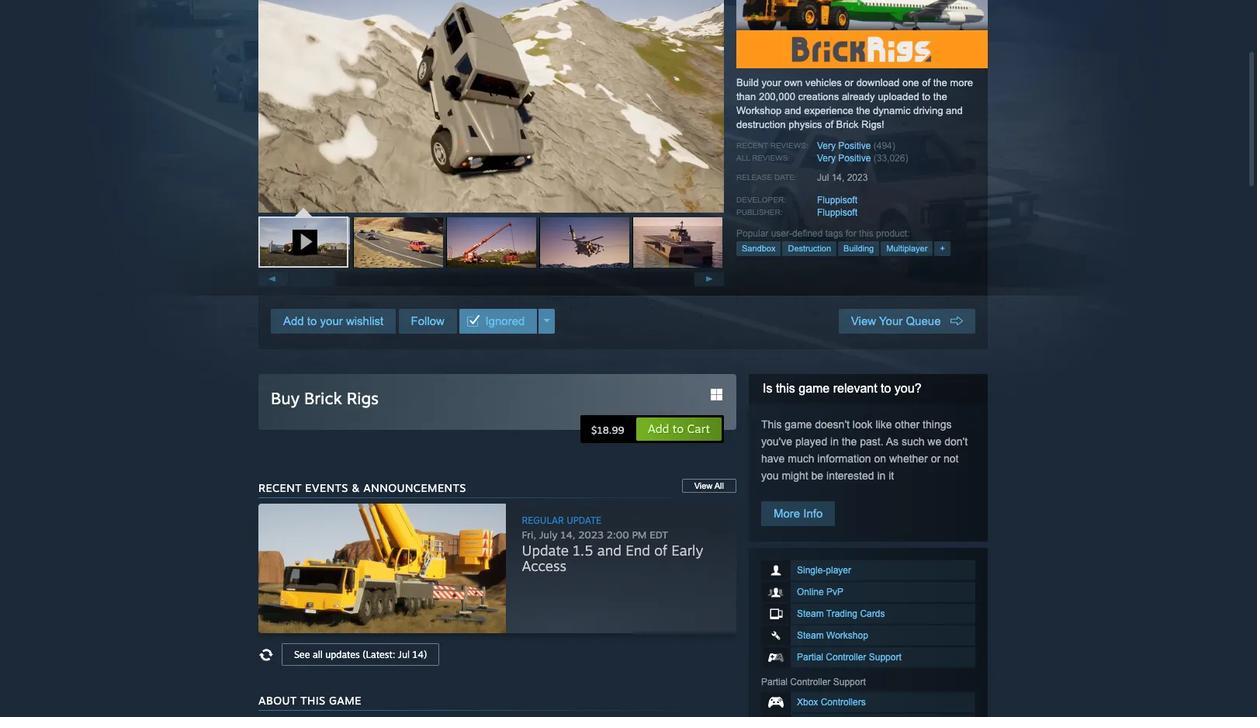 Task type: locate. For each thing, give the bounding box(es) containing it.
positive up very positive (33,026)
[[839, 141, 871, 151]]

fluppisoft link up tags
[[817, 207, 858, 218]]

0 horizontal spatial workshop
[[737, 105, 782, 116]]

0 horizontal spatial partial
[[762, 677, 788, 688]]

0 vertical spatial positive
[[839, 141, 871, 151]]

fluppisoft for developer:
[[817, 195, 858, 206]]

workshop up destruction
[[737, 105, 782, 116]]

buy brick rigs
[[271, 388, 379, 408]]

$18.99
[[592, 424, 625, 436]]

release
[[737, 173, 773, 182]]

it
[[889, 470, 895, 482]]

1 horizontal spatial support
[[869, 652, 902, 663]]

1 horizontal spatial view
[[852, 314, 877, 328]]

positive down "very positive (494)"
[[839, 153, 871, 164]]

workshop down trading
[[827, 630, 869, 641]]

0 vertical spatial update
[[567, 515, 602, 526]]

relevant
[[834, 382, 878, 395]]

0 vertical spatial view
[[852, 314, 877, 328]]

0 horizontal spatial and
[[598, 542, 622, 559]]

brick up "very positive (494)"
[[837, 119, 859, 130]]

0 vertical spatial 14,
[[832, 172, 845, 183]]

end
[[626, 542, 650, 559]]

0 horizontal spatial add
[[283, 314, 304, 328]]

add for add to your wishlist
[[283, 314, 304, 328]]

1 vertical spatial or
[[931, 453, 941, 465]]

recent up all reviews:
[[737, 141, 769, 150]]

0 vertical spatial all
[[737, 154, 750, 162]]

of right one
[[922, 77, 931, 89]]

tags
[[826, 228, 843, 239]]

0 vertical spatial steam
[[797, 609, 824, 620]]

this up you've
[[762, 418, 782, 431]]

1 vertical spatial steam
[[797, 630, 824, 641]]

14, right july on the left
[[561, 529, 576, 541]]

rigs!
[[862, 119, 885, 130]]

build your own vehicles or download one of the more than 200,000 creations already uploaded to the workshop and experience the dynamic driving and destruction physics of brick rigs!
[[737, 77, 974, 130]]

1 vertical spatial partial controller support
[[762, 677, 866, 688]]

whether
[[890, 453, 928, 465]]

and right driving
[[946, 105, 963, 116]]

0 horizontal spatial 14,
[[561, 529, 576, 541]]

1 steam from the top
[[797, 609, 824, 620]]

update up 1.5
[[567, 515, 602, 526]]

multiplayer
[[887, 244, 928, 253]]

very for very positive (33,026)
[[817, 153, 836, 164]]

0 vertical spatial controller
[[826, 652, 867, 663]]

support inside partial controller support 'link'
[[869, 652, 902, 663]]

recent for recent events & announcements
[[259, 481, 302, 495]]

1 horizontal spatial of
[[825, 119, 834, 130]]

add left wishlist
[[283, 314, 304, 328]]

0 vertical spatial very
[[817, 141, 836, 151]]

view for view your queue
[[852, 314, 877, 328]]

0 vertical spatial add
[[283, 314, 304, 328]]

&
[[352, 481, 360, 495]]

0 horizontal spatial jul
[[398, 649, 410, 661]]

0 vertical spatial of
[[922, 77, 931, 89]]

this right is
[[776, 382, 796, 395]]

game up doesn't
[[799, 382, 830, 395]]

steam for steam trading cards
[[797, 609, 824, 620]]

more
[[774, 507, 801, 520]]

1 horizontal spatial and
[[785, 105, 802, 116]]

1 vertical spatial support
[[834, 677, 866, 688]]

add to your wishlist link
[[271, 309, 396, 334]]

or up already
[[845, 77, 854, 89]]

0 vertical spatial fluppisoft link
[[817, 195, 858, 206]]

played
[[796, 436, 828, 448]]

view down "cart"
[[695, 481, 713, 491]]

release date:
[[737, 173, 797, 182]]

publisher:
[[737, 208, 783, 217]]

controller down steam workshop
[[826, 652, 867, 663]]

0 horizontal spatial 2023
[[578, 529, 604, 541]]

0 vertical spatial your
[[762, 77, 782, 89]]

0 vertical spatial reviews:
[[771, 141, 809, 150]]

to up driving
[[922, 91, 931, 102]]

game inside this game doesn't look like other things you've played in the past. as such we don't have much information on whether or not you might be interested in it
[[785, 418, 812, 431]]

all up release
[[737, 154, 750, 162]]

you
[[762, 470, 779, 482]]

0 vertical spatial jul
[[817, 172, 829, 183]]

very
[[817, 141, 836, 151], [817, 153, 836, 164]]

cards
[[860, 609, 885, 620]]

0 vertical spatial support
[[869, 652, 902, 663]]

jul left the '14)'
[[398, 649, 410, 661]]

1 vertical spatial positive
[[839, 153, 871, 164]]

0 horizontal spatial support
[[834, 677, 866, 688]]

2 vertical spatial of
[[655, 542, 668, 559]]

0 horizontal spatial recent
[[259, 481, 302, 495]]

support
[[869, 652, 902, 663], [834, 677, 866, 688]]

and down '2:00'
[[598, 542, 622, 559]]

fluppisoft up tags
[[817, 207, 858, 218]]

1 horizontal spatial 14,
[[832, 172, 845, 183]]

as
[[886, 436, 899, 448]]

brick inside the build your own vehicles or download one of the more than 200,000 creations already uploaded to the workshop and experience the dynamic driving and destruction physics of brick rigs!
[[837, 119, 859, 130]]

2 horizontal spatial of
[[922, 77, 931, 89]]

your
[[762, 77, 782, 89], [320, 314, 343, 328]]

of down experience
[[825, 119, 834, 130]]

1 positive from the top
[[839, 141, 871, 151]]

game up played
[[785, 418, 812, 431]]

the
[[934, 77, 948, 89], [934, 91, 948, 102], [857, 105, 871, 116], [842, 436, 857, 448]]

1 vertical spatial add
[[648, 422, 670, 436]]

this
[[762, 418, 782, 431], [301, 694, 326, 707]]

1 horizontal spatial your
[[762, 77, 782, 89]]

1 vertical spatial view
[[695, 481, 713, 491]]

1 horizontal spatial brick
[[837, 119, 859, 130]]

much
[[788, 453, 815, 465]]

1 vertical spatial in
[[878, 470, 886, 482]]

steam workshop
[[797, 630, 869, 641]]

2023 up 1.5
[[578, 529, 604, 541]]

update down july on the left
[[522, 542, 569, 559]]

0 vertical spatial brick
[[837, 119, 859, 130]]

physics
[[789, 119, 823, 130]]

2023 down very positive (33,026)
[[848, 172, 868, 183]]

game
[[799, 382, 830, 395], [785, 418, 812, 431]]

fluppisoft link down jul 14, 2023
[[817, 195, 858, 206]]

0 vertical spatial fluppisoft
[[817, 195, 858, 206]]

0 vertical spatial 2023
[[848, 172, 868, 183]]

brick right buy
[[304, 388, 342, 408]]

0 horizontal spatial view
[[695, 481, 713, 491]]

and up physics
[[785, 105, 802, 116]]

pm
[[632, 529, 647, 541]]

0 horizontal spatial or
[[845, 77, 854, 89]]

+
[[940, 244, 945, 253]]

interested
[[827, 470, 875, 482]]

1 vertical spatial all
[[715, 481, 724, 491]]

1 fluppisoft from the top
[[817, 195, 858, 206]]

support down steam workshop link
[[869, 652, 902, 663]]

2 fluppisoft from the top
[[817, 207, 858, 218]]

partial inside partial controller support 'link'
[[797, 652, 824, 663]]

1 vertical spatial of
[[825, 119, 834, 130]]

reviews: down physics
[[771, 141, 809, 150]]

1 vertical spatial very
[[817, 153, 836, 164]]

0 vertical spatial recent
[[737, 141, 769, 150]]

view left your
[[852, 314, 877, 328]]

2023 inside regular update fri, july 14, 2023 2:00 pm edt update 1.5 and end of early access
[[578, 529, 604, 541]]

destruction link
[[783, 241, 837, 256]]

like
[[876, 418, 892, 431]]

1 horizontal spatial or
[[931, 453, 941, 465]]

1 vertical spatial 14,
[[561, 529, 576, 541]]

1 horizontal spatial add
[[648, 422, 670, 436]]

1 horizontal spatial this
[[762, 418, 782, 431]]

add to your wishlist
[[283, 314, 384, 328]]

1 horizontal spatial jul
[[817, 172, 829, 183]]

0 horizontal spatial this
[[301, 694, 326, 707]]

controller
[[826, 652, 867, 663], [791, 677, 831, 688]]

your left wishlist
[[320, 314, 343, 328]]

steam down online
[[797, 609, 824, 620]]

very down physics
[[817, 141, 836, 151]]

or inside this game doesn't look like other things you've played in the past. as such we don't have much information on whether or not you might be interested in it
[[931, 453, 941, 465]]

vehicles
[[806, 77, 842, 89]]

jul 14, 2023
[[817, 172, 868, 183]]

xbox controllers link
[[762, 693, 976, 713]]

in down doesn't
[[831, 436, 839, 448]]

view
[[852, 314, 877, 328], [695, 481, 713, 491]]

partial controller support down steam workshop
[[797, 652, 902, 663]]

very up jul 14, 2023
[[817, 153, 836, 164]]

or left "not"
[[931, 453, 941, 465]]

trading
[[827, 609, 858, 620]]

jul
[[817, 172, 829, 183], [398, 649, 410, 661]]

the up information
[[842, 436, 857, 448]]

1 vertical spatial your
[[320, 314, 343, 328]]

support up controllers
[[834, 677, 866, 688]]

0 vertical spatial partial controller support
[[797, 652, 902, 663]]

0 vertical spatial this
[[859, 228, 874, 239]]

not
[[944, 453, 959, 465]]

view for view all
[[695, 481, 713, 491]]

your up 200,000 on the top of the page
[[762, 77, 782, 89]]

the down already
[[857, 105, 871, 116]]

1 vertical spatial fluppisoft link
[[817, 207, 858, 218]]

recent left 'events'
[[259, 481, 302, 495]]

0 vertical spatial this
[[762, 418, 782, 431]]

(latest:
[[363, 649, 395, 661]]

2 fluppisoft link from the top
[[817, 207, 858, 218]]

destruction
[[737, 119, 786, 130]]

partial controller support
[[797, 652, 902, 663], [762, 677, 866, 688]]

steam down 'steam trading cards' at the bottom of the page
[[797, 630, 824, 641]]

or inside the build your own vehicles or download one of the more than 200,000 creations already uploaded to the workshop and experience the dynamic driving and destruction physics of brick rigs!
[[845, 77, 854, 89]]

this right for
[[859, 228, 874, 239]]

14, down very positive (33,026)
[[832, 172, 845, 183]]

1 vertical spatial game
[[785, 418, 812, 431]]

0 vertical spatial in
[[831, 436, 839, 448]]

0 vertical spatial workshop
[[737, 105, 782, 116]]

controllers
[[821, 697, 866, 708]]

1 vertical spatial this
[[301, 694, 326, 707]]

of down edt
[[655, 542, 668, 559]]

have
[[762, 453, 785, 465]]

building
[[844, 244, 874, 253]]

this left game
[[301, 694, 326, 707]]

for
[[846, 228, 857, 239]]

jul right date:
[[817, 172, 829, 183]]

positive for (33,026)
[[839, 153, 871, 164]]

in
[[831, 436, 839, 448], [878, 470, 886, 482]]

info
[[804, 507, 823, 520]]

steam inside "link"
[[797, 609, 824, 620]]

controller up xbox
[[791, 677, 831, 688]]

2 positive from the top
[[839, 153, 871, 164]]

2023
[[848, 172, 868, 183], [578, 529, 604, 541]]

0 horizontal spatial of
[[655, 542, 668, 559]]

sandbox link
[[737, 241, 781, 256]]

2 very from the top
[[817, 153, 836, 164]]

1 vertical spatial this
[[776, 382, 796, 395]]

to
[[922, 91, 931, 102], [307, 314, 317, 328], [881, 382, 892, 395], [673, 422, 684, 436]]

uploaded
[[878, 91, 920, 102]]

14,
[[832, 172, 845, 183], [561, 529, 576, 541]]

all left the you
[[715, 481, 724, 491]]

add to cart link
[[636, 417, 723, 442]]

fluppisoft link for developer:
[[817, 195, 858, 206]]

view your queue
[[852, 314, 951, 328]]

the inside this game doesn't look like other things you've played in the past. as such we don't have much information on whether or not you might be interested in it
[[842, 436, 857, 448]]

0 vertical spatial partial
[[797, 652, 824, 663]]

1 vertical spatial fluppisoft
[[817, 207, 858, 218]]

1 very from the top
[[817, 141, 836, 151]]

1 vertical spatial update
[[522, 542, 569, 559]]

1 fluppisoft link from the top
[[817, 195, 858, 206]]

defined
[[793, 228, 823, 239]]

steam
[[797, 609, 824, 620], [797, 630, 824, 641]]

partial controller support up xbox
[[762, 677, 866, 688]]

1 horizontal spatial workshop
[[827, 630, 869, 641]]

1 horizontal spatial partial
[[797, 652, 824, 663]]

add left "cart"
[[648, 422, 670, 436]]

1 vertical spatial recent
[[259, 481, 302, 495]]

0 horizontal spatial all
[[715, 481, 724, 491]]

very positive (494)
[[817, 141, 896, 151]]

0 vertical spatial game
[[799, 382, 830, 395]]

update
[[567, 515, 602, 526], [522, 542, 569, 559]]

1 vertical spatial reviews:
[[752, 154, 790, 162]]

1 vertical spatial brick
[[304, 388, 342, 408]]

fluppisoft down jul 14, 2023
[[817, 195, 858, 206]]

1 vertical spatial 2023
[[578, 529, 604, 541]]

0 vertical spatial or
[[845, 77, 854, 89]]

don't
[[945, 436, 968, 448]]

1 horizontal spatial recent
[[737, 141, 769, 150]]

in left it
[[878, 470, 886, 482]]

to left "cart"
[[673, 422, 684, 436]]

2 steam from the top
[[797, 630, 824, 641]]

0 horizontal spatial in
[[831, 436, 839, 448]]

reviews: down recent reviews:
[[752, 154, 790, 162]]



Task type: describe. For each thing, give the bounding box(es) containing it.
other
[[895, 418, 920, 431]]

popular
[[737, 228, 769, 239]]

recent for recent reviews:
[[737, 141, 769, 150]]

controller inside 'link'
[[826, 652, 867, 663]]

the left 'more'
[[934, 77, 948, 89]]

14, inside regular update fri, july 14, 2023 2:00 pm edt update 1.5 and end of early access
[[561, 529, 576, 541]]

edt
[[650, 529, 668, 541]]

your inside the build your own vehicles or download one of the more than 200,000 creations already uploaded to the workshop and experience the dynamic driving and destruction physics of brick rigs!
[[762, 77, 782, 89]]

single-
[[797, 565, 826, 576]]

access
[[522, 557, 567, 574]]

and inside regular update fri, july 14, 2023 2:00 pm edt update 1.5 and end of early access
[[598, 542, 622, 559]]

steam for steam workshop
[[797, 630, 824, 641]]

reviews: for very positive (494)
[[771, 141, 809, 150]]

experience
[[804, 105, 854, 116]]

workshop inside the build your own vehicles or download one of the more than 200,000 creations already uploaded to the workshop and experience the dynamic driving and destruction physics of brick rigs!
[[737, 105, 782, 116]]

recent events & announcements
[[259, 481, 466, 495]]

partial controller support inside 'link'
[[797, 652, 902, 663]]

more
[[951, 77, 974, 89]]

the up driving
[[934, 91, 948, 102]]

one
[[903, 77, 920, 89]]

online pvp
[[797, 587, 844, 598]]

fluppisoft link for publisher:
[[817, 207, 858, 218]]

2:00
[[607, 529, 629, 541]]

(494)
[[874, 141, 896, 151]]

rigs
[[347, 388, 379, 408]]

buy
[[271, 388, 300, 408]]

to left "you?"
[[881, 382, 892, 395]]

online
[[797, 587, 824, 598]]

is
[[763, 382, 773, 395]]

build
[[737, 77, 759, 89]]

past.
[[860, 436, 884, 448]]

positive for (494)
[[839, 141, 871, 151]]

to inside the build your own vehicles or download one of the more than 200,000 creations already uploaded to the workshop and experience the dynamic driving and destruction physics of brick rigs!
[[922, 91, 931, 102]]

more info
[[774, 507, 823, 520]]

200,000
[[759, 91, 796, 102]]

0 horizontal spatial brick
[[304, 388, 342, 408]]

ignored
[[482, 314, 525, 328]]

queue
[[906, 314, 941, 328]]

single-player link
[[762, 561, 976, 581]]

download
[[857, 77, 900, 89]]

xbox controllers
[[797, 697, 866, 708]]

all reviews:
[[737, 154, 790, 162]]

view all
[[695, 481, 724, 491]]

you've
[[762, 436, 793, 448]]

fluppisoft for publisher:
[[817, 207, 858, 218]]

xbox
[[797, 697, 819, 708]]

1 vertical spatial partial
[[762, 677, 788, 688]]

wishlist
[[346, 314, 384, 328]]

be
[[812, 470, 824, 482]]

popular user-defined tags for this product:
[[737, 228, 910, 239]]

multiplayer link
[[881, 241, 933, 256]]

add to cart
[[648, 422, 710, 436]]

developer:
[[737, 196, 786, 204]]

on
[[875, 453, 887, 465]]

to left wishlist
[[307, 314, 317, 328]]

information
[[818, 453, 872, 465]]

events
[[305, 481, 348, 495]]

regular
[[522, 515, 564, 526]]

0 horizontal spatial this
[[776, 382, 796, 395]]

doesn't
[[815, 418, 850, 431]]

such
[[902, 436, 925, 448]]

about this game
[[259, 694, 362, 707]]

this inside this game doesn't look like other things you've played in the past. as such we don't have much information on whether or not you might be interested in it
[[762, 418, 782, 431]]

user-
[[771, 228, 793, 239]]

view your queue link
[[839, 309, 976, 334]]

things
[[923, 418, 952, 431]]

add for add to cart
[[648, 422, 670, 436]]

look
[[853, 418, 873, 431]]

1 horizontal spatial this
[[859, 228, 874, 239]]

follow
[[411, 314, 445, 328]]

steam trading cards link
[[762, 604, 976, 624]]

steam trading cards
[[797, 609, 885, 620]]

0 horizontal spatial your
[[320, 314, 343, 328]]

1 vertical spatial workshop
[[827, 630, 869, 641]]

game
[[329, 694, 362, 707]]

very for very positive (494)
[[817, 141, 836, 151]]

reviews: for very positive (33,026)
[[752, 154, 790, 162]]

single-player
[[797, 565, 852, 576]]

1 horizontal spatial all
[[737, 154, 750, 162]]

more info link
[[762, 502, 836, 526]]

date:
[[775, 173, 797, 182]]

online pvp link
[[762, 582, 976, 602]]

1 horizontal spatial in
[[878, 470, 886, 482]]

of inside regular update fri, july 14, 2023 2:00 pm edt update 1.5 and end of early access
[[655, 542, 668, 559]]

about
[[259, 694, 297, 707]]

2 horizontal spatial and
[[946, 105, 963, 116]]

partial controller support link
[[762, 647, 976, 668]]

building link
[[839, 241, 880, 256]]

regular update fri, july 14, 2023 2:00 pm edt update 1.5 and end of early access
[[522, 515, 704, 574]]

destruction
[[788, 244, 832, 253]]

1 horizontal spatial 2023
[[848, 172, 868, 183]]

(33,026)
[[874, 153, 909, 164]]

fri,
[[522, 529, 536, 541]]

creations
[[798, 91, 839, 102]]

pvp
[[827, 587, 844, 598]]

1 vertical spatial controller
[[791, 677, 831, 688]]

might
[[782, 470, 809, 482]]

see all updates (latest: jul 14)
[[294, 649, 427, 661]]

recent reviews:
[[737, 141, 809, 150]]

cart
[[687, 422, 710, 436]]

your
[[880, 314, 903, 328]]

1 vertical spatial jul
[[398, 649, 410, 661]]

announcements
[[364, 481, 466, 495]]

you?
[[895, 382, 922, 395]]

own
[[784, 77, 803, 89]]



Task type: vqa. For each thing, say whether or not it's contained in the screenshot.
MIGHT
yes



